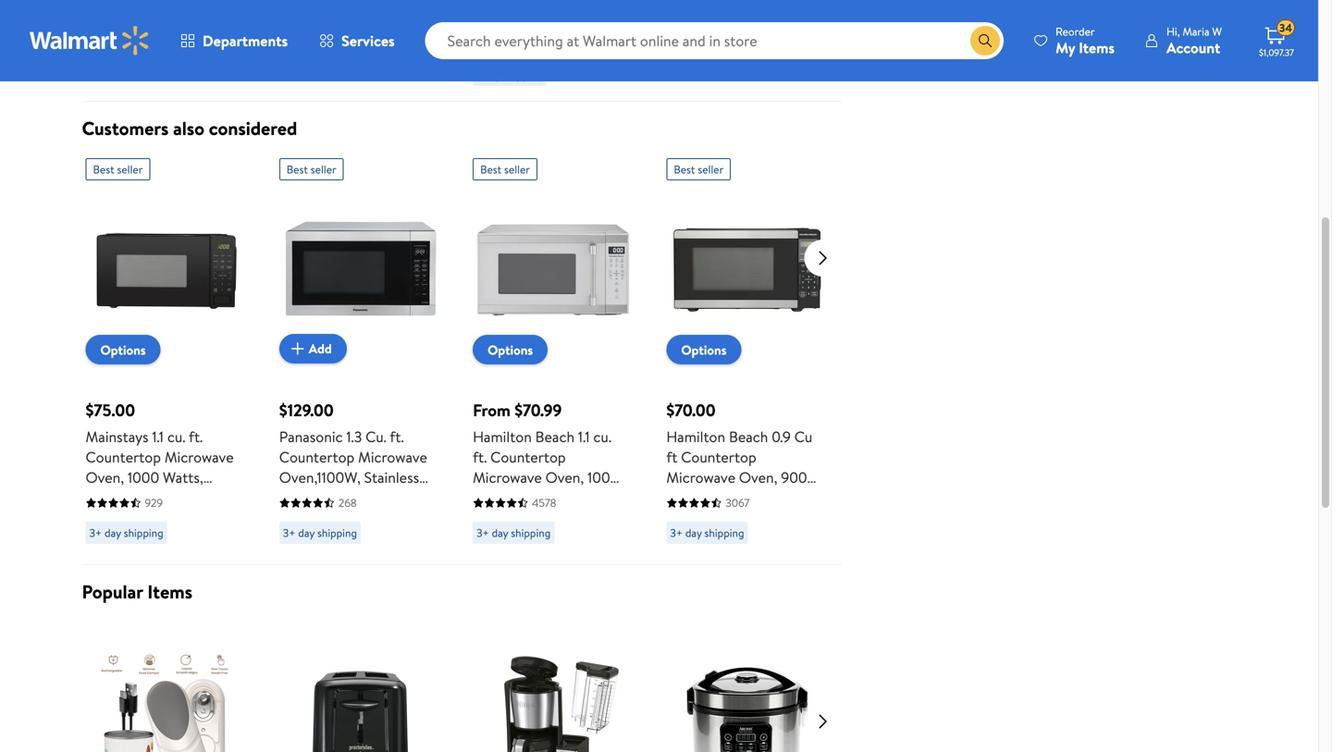 Task type: locate. For each thing, give the bounding box(es) containing it.
beach left '0.9'
[[729, 426, 768, 447]]

268
[[338, 495, 357, 511]]

ft. down the from
[[473, 447, 487, 467]]

3 options link from the left
[[666, 335, 741, 364]]

options up $70.00 at the bottom of the page
[[681, 341, 727, 359]]

2 oven, from the left
[[545, 467, 584, 488]]

oven, inside $70.00 hamilton beach 0.9 cu ft countertop microwave oven, 900 watts, stainless steel, new
[[739, 467, 778, 488]]

search icon image
[[978, 33, 993, 48]]

1 horizontal spatial stainless
[[558, 488, 613, 508]]

1 cu. from the left
[[167, 426, 185, 447]]

options link
[[86, 335, 161, 364], [473, 335, 548, 364], [666, 335, 741, 364]]

2 countertop from the left
[[279, 447, 355, 467]]

1000
[[128, 467, 159, 488], [588, 467, 619, 488]]

ft.
[[189, 426, 203, 447], [390, 426, 404, 447], [473, 447, 487, 467]]

0 horizontal spatial stainless
[[364, 467, 419, 488]]

steel inside 'from $70.99 hamilton beach 1.1 cu. ft. countertop microwave oven, 1000 watts, white stainless steel'
[[473, 508, 505, 528]]

microwave up sb65ns
[[358, 447, 427, 467]]

items
[[1079, 37, 1115, 58], [147, 579, 192, 605]]

1 horizontal spatial watts,
[[473, 488, 513, 508]]

0 horizontal spatial beach
[[535, 426, 575, 447]]

stainless left the steel,
[[710, 488, 765, 508]]

cu. right mainstays
[[167, 426, 185, 447]]

1.3
[[346, 426, 362, 447]]

–
[[315, 488, 323, 508]]

countertop inside $70.00 hamilton beach 0.9 cu ft countertop microwave oven, 900 watts, stainless steel, new
[[681, 447, 756, 467]]

hamilton
[[473, 426, 532, 447], [666, 426, 725, 447]]

2 horizontal spatial watts,
[[666, 488, 707, 508]]

3 seller from the left
[[504, 161, 530, 177]]

pickup
[[476, 41, 508, 57]]

1 best seller from the left
[[93, 161, 143, 177]]

cu
[[794, 426, 812, 447]]

oven, up 4578
[[545, 467, 584, 488]]

add to cart image
[[287, 338, 309, 360]]

oven, down mainstays
[[86, 467, 124, 488]]

0 horizontal spatial ft.
[[189, 426, 203, 447]]

mainstays 1.1 cu. ft. countertop microwave oven, 1000 watts, black, new image
[[86, 188, 247, 350]]

1 horizontal spatial oven,
[[545, 467, 584, 488]]

best seller for $129.00
[[287, 161, 336, 177]]

1.1 right mainstays
[[152, 426, 164, 447]]

1-day shipping
[[476, 67, 543, 83]]

0 horizontal spatial hamilton
[[473, 426, 532, 447]]

best for $75.00
[[93, 161, 114, 177]]

$1,097.37
[[1259, 46, 1294, 59]]

nn-
[[327, 488, 355, 508]]

0 horizontal spatial new
[[127, 488, 156, 508]]

3 best seller from the left
[[480, 161, 530, 177]]

also
[[173, 115, 204, 141]]

$70.00
[[666, 399, 716, 422]]

0 horizontal spatial 1.1
[[152, 426, 164, 447]]

options for from
[[488, 341, 533, 359]]

3 best from the left
[[480, 161, 502, 177]]

1 1.1 from the left
[[152, 426, 164, 447]]

options up the from
[[488, 341, 533, 359]]

0 horizontal spatial steel
[[279, 488, 312, 508]]

2 cu. from the left
[[593, 426, 611, 447]]

2 horizontal spatial stainless
[[710, 488, 765, 508]]

2 1.1 from the left
[[578, 426, 590, 447]]

beach down '$70.99'
[[535, 426, 575, 447]]

ft. inside $75.00 mainstays 1.1 cu. ft. countertop microwave oven, 1000 watts, black, new
[[189, 426, 203, 447]]

1 horizontal spatial items
[[1079, 37, 1115, 58]]

options link up $75.00
[[86, 335, 161, 364]]

1 horizontal spatial options
[[488, 341, 533, 359]]

2 options from the left
[[488, 341, 533, 359]]

options link up the from
[[473, 335, 548, 364]]

3 options from the left
[[681, 341, 727, 359]]

product group
[[473, 0, 626, 93], [86, 151, 247, 557], [279, 151, 441, 557], [473, 151, 635, 557], [666, 151, 828, 557]]

items right my
[[1079, 37, 1115, 58]]

watts, inside 'from $70.99 hamilton beach 1.1 cu. ft. countertop microwave oven, 1000 watts, white stainless steel'
[[473, 488, 513, 508]]

w
[[1212, 24, 1222, 39]]

hi, maria w account
[[1166, 24, 1222, 58]]

1.1 inside 'from $70.99 hamilton beach 1.1 cu. ft. countertop microwave oven, 1000 watts, white stainless steel'
[[578, 426, 590, 447]]

countertop up black,
[[86, 447, 161, 467]]

3 oven, from the left
[[739, 467, 778, 488]]

items right popular
[[147, 579, 192, 605]]

1 beach from the left
[[535, 426, 575, 447]]

0 horizontal spatial 1000
[[128, 467, 159, 488]]

steel
[[279, 488, 312, 508], [473, 508, 505, 528]]

countertop inside 'from $70.99 hamilton beach 1.1 cu. ft. countertop microwave oven, 1000 watts, white stainless steel'
[[490, 447, 566, 467]]

maria
[[1183, 24, 1210, 39]]

my
[[1056, 37, 1075, 58]]

0 vertical spatial items
[[1079, 37, 1115, 58]]

1 horizontal spatial beach
[[729, 426, 768, 447]]

hamilton inside $70.00 hamilton beach 0.9 cu ft countertop microwave oven, 900 watts, stainless steel, new
[[666, 426, 725, 447]]

best seller for $70.00
[[674, 161, 724, 177]]

1.1 left ft
[[578, 426, 590, 447]]

1 countertop from the left
[[86, 447, 161, 467]]

2 best seller from the left
[[287, 161, 336, 177]]

services button
[[303, 19, 410, 63]]

Search search field
[[425, 22, 1004, 59]]

services
[[341, 31, 395, 51]]

best
[[93, 161, 114, 177], [287, 161, 308, 177], [480, 161, 502, 177], [674, 161, 695, 177]]

microwave inside $129.00 panasonic 1.3 cu. ft. countertop microwave oven,1100w, stainless steel – nn-sb65ns
[[358, 447, 427, 467]]

microwave right mainstays
[[165, 447, 234, 467]]

account
[[1166, 37, 1220, 58]]

2 horizontal spatial oven,
[[739, 467, 778, 488]]

delivery
[[520, 41, 560, 57]]

steel left white
[[473, 508, 505, 528]]

1000 right white
[[588, 467, 619, 488]]

0 horizontal spatial cu.
[[167, 426, 185, 447]]

1 options link from the left
[[86, 335, 161, 364]]

beach inside $70.00 hamilton beach 0.9 cu ft countertop microwave oven, 900 watts, stainless steel, new
[[729, 426, 768, 447]]

cu.
[[167, 426, 185, 447], [593, 426, 611, 447]]

options for $70.00
[[681, 341, 727, 359]]

hamilton down $70.00 at the bottom of the page
[[666, 426, 725, 447]]

1 horizontal spatial hamilton
[[666, 426, 725, 447]]

best for $70.00
[[674, 161, 695, 177]]

stainless right 4578
[[558, 488, 613, 508]]

2 seller from the left
[[311, 161, 336, 177]]

best seller
[[93, 161, 143, 177], [287, 161, 336, 177], [480, 161, 530, 177], [674, 161, 724, 177]]

1 seller from the left
[[117, 161, 143, 177]]

seller
[[117, 161, 143, 177], [311, 161, 336, 177], [504, 161, 530, 177], [698, 161, 724, 177]]

popular
[[82, 579, 143, 605]]

microwave inside $70.00 hamilton beach 0.9 cu ft countertop microwave oven, 900 watts, stainless steel, new
[[666, 467, 736, 488]]

stainless inside $129.00 panasonic 1.3 cu. ft. countertop microwave oven,1100w, stainless steel – nn-sb65ns
[[364, 467, 419, 488]]

900
[[781, 467, 807, 488]]

panasonic
[[279, 426, 343, 447]]

cu. left ft
[[593, 426, 611, 447]]

best for from
[[480, 161, 502, 177]]

1 horizontal spatial options link
[[473, 335, 548, 364]]

day
[[105, 25, 121, 41], [298, 25, 315, 41], [685, 25, 702, 41], [484, 67, 501, 83], [105, 525, 121, 541], [298, 525, 315, 541], [492, 525, 508, 541], [685, 525, 702, 541]]

2 options link from the left
[[473, 335, 548, 364]]

items inside reorder my items
[[1079, 37, 1115, 58]]

3 countertop from the left
[[490, 447, 566, 467]]

microwave up 4578
[[473, 467, 542, 488]]

beach
[[535, 426, 575, 447], [729, 426, 768, 447]]

1 best from the left
[[93, 161, 114, 177]]

1 horizontal spatial 1.1
[[578, 426, 590, 447]]

options up $75.00
[[100, 341, 146, 359]]

0 horizontal spatial items
[[147, 579, 192, 605]]

watts, up 929
[[163, 467, 203, 488]]

1 horizontal spatial cu.
[[593, 426, 611, 447]]

1 hamilton from the left
[[473, 426, 532, 447]]

watts, left white
[[473, 488, 513, 508]]

0 horizontal spatial watts,
[[163, 467, 203, 488]]

0.9
[[772, 426, 791, 447]]

4 best seller from the left
[[674, 161, 724, 177]]

2 1000 from the left
[[588, 467, 619, 488]]

4 seller from the left
[[698, 161, 724, 177]]

hamilton down the from
[[473, 426, 532, 447]]

1 options from the left
[[100, 341, 146, 359]]

new right black,
[[127, 488, 156, 508]]

countertop up –
[[279, 447, 355, 467]]

2 horizontal spatial options
[[681, 341, 727, 359]]

2 best from the left
[[287, 161, 308, 177]]

1 oven, from the left
[[86, 467, 124, 488]]

stainless down cu.
[[364, 467, 419, 488]]

1 vertical spatial items
[[147, 579, 192, 605]]

4 best from the left
[[674, 161, 695, 177]]

1000 inside $75.00 mainstays 1.1 cu. ft. countertop microwave oven, 1000 watts, black, new
[[128, 467, 159, 488]]

microwave
[[165, 447, 234, 467], [358, 447, 427, 467], [473, 467, 542, 488], [666, 467, 736, 488]]

1 horizontal spatial ft.
[[390, 426, 404, 447]]

$70.99
[[515, 399, 562, 422]]

countertop right ft
[[681, 447, 756, 467]]

new inside $70.00 hamilton beach 0.9 cu ft countertop microwave oven, 900 watts, stainless steel, new
[[666, 508, 696, 528]]

1 1000 from the left
[[128, 467, 159, 488]]

from
[[473, 399, 511, 422]]

ft. right cu.
[[390, 426, 404, 447]]

1 horizontal spatial steel
[[473, 508, 505, 528]]

new left 3067
[[666, 508, 696, 528]]

0 horizontal spatial oven,
[[86, 467, 124, 488]]

options
[[100, 341, 146, 359], [488, 341, 533, 359], [681, 341, 727, 359]]

oven,
[[86, 467, 124, 488], [545, 467, 584, 488], [739, 467, 778, 488]]

microwave up 3067
[[666, 467, 736, 488]]

ft. right mainstays
[[189, 426, 203, 447]]

countertop
[[86, 447, 161, 467], [279, 447, 355, 467], [490, 447, 566, 467], [681, 447, 756, 467]]

proctor silex 2 slice toaster, auto shut off, compact, black, 22624 image
[[279, 651, 441, 752]]

product group containing $129.00
[[279, 151, 441, 557]]

0 horizontal spatial options link
[[86, 335, 161, 364]]

2 hamilton from the left
[[666, 426, 725, 447]]

stainless
[[364, 467, 419, 488], [558, 488, 613, 508], [710, 488, 765, 508]]

1 horizontal spatial new
[[666, 508, 696, 528]]

watts, down ft
[[666, 488, 707, 508]]

$75.00
[[86, 399, 135, 422]]

sb65ns
[[355, 488, 407, 508]]

popular items
[[82, 579, 192, 605]]

best for $129.00
[[287, 161, 308, 177]]

options link up $70.00 at the bottom of the page
[[666, 335, 741, 364]]

4 countertop from the left
[[681, 447, 756, 467]]

1 horizontal spatial 1000
[[588, 467, 619, 488]]

$129.00 panasonic 1.3 cu. ft. countertop microwave oven,1100w, stainless steel – nn-sb65ns
[[279, 399, 427, 508]]

3+
[[89, 25, 102, 41], [283, 25, 295, 41], [670, 25, 683, 41], [89, 525, 102, 541], [283, 525, 295, 541], [476, 525, 489, 541], [670, 525, 683, 541]]

ft. inside $129.00 panasonic 1.3 cu. ft. countertop microwave oven,1100w, stainless steel – nn-sb65ns
[[390, 426, 404, 447]]

3+ day shipping
[[89, 25, 163, 41], [283, 25, 357, 41], [670, 25, 744, 41], [89, 525, 163, 541], [283, 525, 357, 541], [476, 525, 551, 541], [670, 525, 744, 541]]

2 beach from the left
[[729, 426, 768, 447]]

new
[[127, 488, 156, 508], [666, 508, 696, 528]]

0 horizontal spatial options
[[100, 341, 146, 359]]

1.1
[[152, 426, 164, 447], [578, 426, 590, 447]]

white
[[517, 488, 555, 508]]

watts,
[[163, 467, 203, 488], [473, 488, 513, 508], [666, 488, 707, 508]]

2 horizontal spatial ft.
[[473, 447, 487, 467]]

shipping
[[124, 25, 163, 41], [317, 25, 357, 41], [704, 25, 744, 41], [503, 67, 543, 83], [124, 525, 163, 541], [317, 525, 357, 541], [511, 525, 551, 541], [704, 525, 744, 541]]

oven, up 3067
[[739, 467, 778, 488]]

steel left –
[[279, 488, 312, 508]]

377
[[532, 11, 549, 27]]

1000 up 929
[[128, 467, 159, 488]]

hamilton beach 0.9 cu ft countertop microwave oven, 900 watts, stainless steel, new image
[[666, 188, 828, 350]]

seller for from
[[504, 161, 530, 177]]

2 horizontal spatial options link
[[666, 335, 741, 364]]

countertop up white
[[490, 447, 566, 467]]



Task type: vqa. For each thing, say whether or not it's contained in the screenshot.
NEXT SLIDE FOR CUSTOMERS ALSO CONSIDERED LIST icon
yes



Task type: describe. For each thing, give the bounding box(es) containing it.
customers also considered
[[82, 115, 297, 141]]

ft
[[666, 447, 678, 467]]

oven, inside 'from $70.99 hamilton beach 1.1 cu. ft. countertop microwave oven, 1000 watts, white stainless steel'
[[545, 467, 584, 488]]

oven,1100w,
[[279, 467, 361, 488]]

product group containing 377
[[473, 0, 626, 93]]

1000 inside 'from $70.99 hamilton beach 1.1 cu. ft. countertop microwave oven, 1000 watts, white stainless steel'
[[588, 467, 619, 488]]

product group containing $75.00
[[86, 151, 247, 557]]

options link for $75.00
[[86, 335, 161, 364]]

product group containing $70.00
[[666, 151, 828, 557]]

microwave inside 'from $70.99 hamilton beach 1.1 cu. ft. countertop microwave oven, 1000 watts, white stainless steel'
[[473, 467, 542, 488]]

panasonic 1.3 cu. ft. countertop microwave oven,1100w, stainless steel – nn-sb65ns image
[[279, 188, 441, 350]]

ft. for $75.00
[[189, 426, 203, 447]]

black,
[[86, 488, 123, 508]]

next slide for popular items list image
[[804, 703, 841, 740]]

countertop inside $129.00 panasonic 1.3 cu. ft. countertop microwave oven,1100w, stainless steel – nn-sb65ns
[[279, 447, 355, 467]]

1-
[[476, 67, 484, 83]]

Walmart Site-Wide search field
[[425, 22, 1004, 59]]

929
[[145, 495, 163, 511]]

considered
[[209, 115, 297, 141]]

hi,
[[1166, 24, 1180, 39]]

stainless inside 'from $70.99 hamilton beach 1.1 cu. ft. countertop microwave oven, 1000 watts, white stainless steel'
[[558, 488, 613, 508]]

seller for $75.00
[[117, 161, 143, 177]]

reorder
[[1056, 24, 1095, 39]]

next slide for customers also considered list image
[[804, 240, 841, 277]]

4578
[[532, 495, 556, 511]]

options link for from
[[473, 335, 548, 364]]

cu.
[[366, 426, 387, 447]]

steel,
[[769, 488, 805, 508]]

mr. coffee 5-cup programmable coffee maker, 25 oz. auto stitch off  mini brew, black image
[[473, 651, 635, 752]]

34
[[1279, 20, 1292, 36]]

cu. inside $75.00 mainstays 1.1 cu. ft. countertop microwave oven, 1000 watts, black, new
[[167, 426, 185, 447]]

ft. inside 'from $70.99 hamilton beach 1.1 cu. ft. countertop microwave oven, 1000 watts, white stainless steel'
[[473, 447, 487, 467]]

cu. inside 'from $70.99 hamilton beach 1.1 cu. ft. countertop microwave oven, 1000 watts, white stainless steel'
[[593, 426, 611, 447]]

seller for $70.00
[[698, 161, 724, 177]]

options link for $70.00
[[666, 335, 741, 364]]

$75.00 mainstays 1.1 cu. ft. countertop microwave oven, 1000 watts, black, new
[[86, 399, 234, 508]]

best seller for $75.00
[[93, 161, 143, 177]]

beach inside 'from $70.99 hamilton beach 1.1 cu. ft. countertop microwave oven, 1000 watts, white stainless steel'
[[535, 426, 575, 447]]

countertop inside $75.00 mainstays 1.1 cu. ft. countertop microwave oven, 1000 watts, black, new
[[86, 447, 161, 467]]

walmart image
[[30, 26, 150, 56]]

customers
[[82, 115, 169, 141]]

1.1 inside $75.00 mainstays 1.1 cu. ft. countertop microwave oven, 1000 watts, black, new
[[152, 426, 164, 447]]

product group containing from $70.99
[[473, 151, 635, 557]]

new inside $75.00 mainstays 1.1 cu. ft. countertop microwave oven, 1000 watts, black, new
[[127, 488, 156, 508]]

$129.00
[[279, 399, 334, 422]]

oven, inside $75.00 mainstays 1.1 cu. ft. countertop microwave oven, 1000 watts, black, new
[[86, 467, 124, 488]]

add button
[[279, 334, 347, 364]]

reorder my items
[[1056, 24, 1115, 58]]

options for $75.00
[[100, 341, 146, 359]]

hamilton inside 'from $70.99 hamilton beach 1.1 cu. ft. countertop microwave oven, 1000 watts, white stainless steel'
[[473, 426, 532, 447]]

$70.00 hamilton beach 0.9 cu ft countertop microwave oven, 900 watts, stainless steel, new
[[666, 399, 812, 528]]

watts, inside $75.00 mainstays 1.1 cu. ft. countertop microwave oven, 1000 watts, black, new
[[163, 467, 203, 488]]

best seller for from
[[480, 161, 530, 177]]

stainless inside $70.00 hamilton beach 0.9 cu ft countertop microwave oven, 900 watts, stainless steel, new
[[710, 488, 765, 508]]

luxmo rechargeable electric can opener, one-button switch on & off automatic handheld can openers for kitchen image
[[86, 651, 247, 752]]

hamilton beach 1.1 cu. ft. countertop microwave oven, 1000 watts, white stainless steel image
[[473, 188, 635, 350]]

mainstays
[[86, 426, 148, 447]]

add
[[309, 339, 332, 357]]

watts, inside $70.00 hamilton beach 0.9 cu ft countertop microwave oven, 900 watts, stainless steel, new
[[666, 488, 707, 508]]

steel inside $129.00 panasonic 1.3 cu. ft. countertop microwave oven,1100w, stainless steel – nn-sb65ns
[[279, 488, 312, 508]]

3067
[[726, 495, 750, 511]]

from $70.99 hamilton beach 1.1 cu. ft. countertop microwave oven, 1000 watts, white stainless steel
[[473, 399, 619, 528]]

departments button
[[165, 19, 303, 63]]

ft. for $129.00
[[390, 426, 404, 447]]

aroma 20-cup smart carb rice cooker image
[[666, 651, 828, 752]]

microwave inside $75.00 mainstays 1.1 cu. ft. countertop microwave oven, 1000 watts, black, new
[[165, 447, 234, 467]]

seller for $129.00
[[311, 161, 336, 177]]

departments
[[203, 31, 288, 51]]



